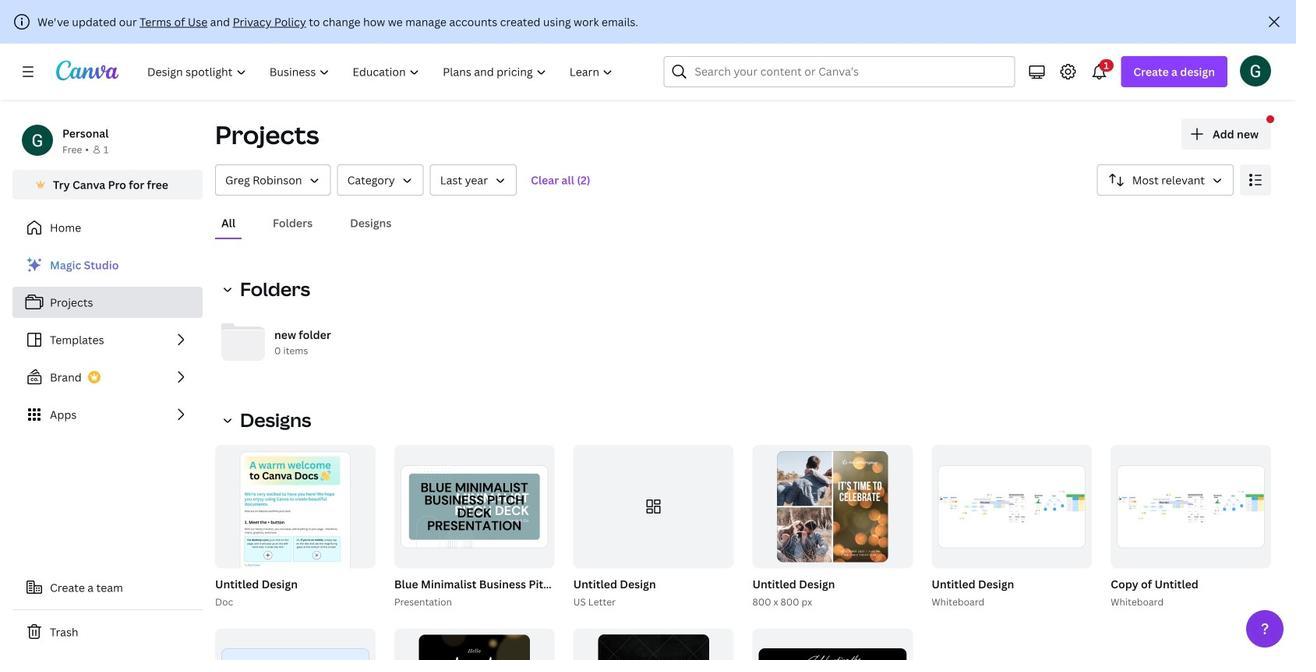 Task type: vqa. For each thing, say whether or not it's contained in the screenshot.
the Category button
yes



Task type: locate. For each thing, give the bounding box(es) containing it.
None search field
[[664, 56, 1015, 87]]

group
[[212, 445, 376, 610], [215, 445, 376, 608], [391, 445, 656, 610], [394, 445, 555, 569], [570, 445, 734, 610], [574, 445, 734, 569], [750, 445, 913, 610], [753, 445, 913, 569], [929, 445, 1092, 610], [1108, 445, 1272, 610], [215, 629, 376, 660], [394, 629, 555, 660], [574, 629, 734, 660], [753, 629, 913, 660]]

list
[[12, 249, 203, 430]]

Sort by button
[[1098, 165, 1234, 196]]



Task type: describe. For each thing, give the bounding box(es) containing it.
Category button
[[337, 165, 424, 196]]

Search search field
[[695, 57, 984, 87]]

greg robinson image
[[1240, 55, 1272, 86]]

Date modified button
[[430, 165, 517, 196]]

top level navigation element
[[137, 56, 626, 87]]

Owner button
[[215, 165, 331, 196]]



